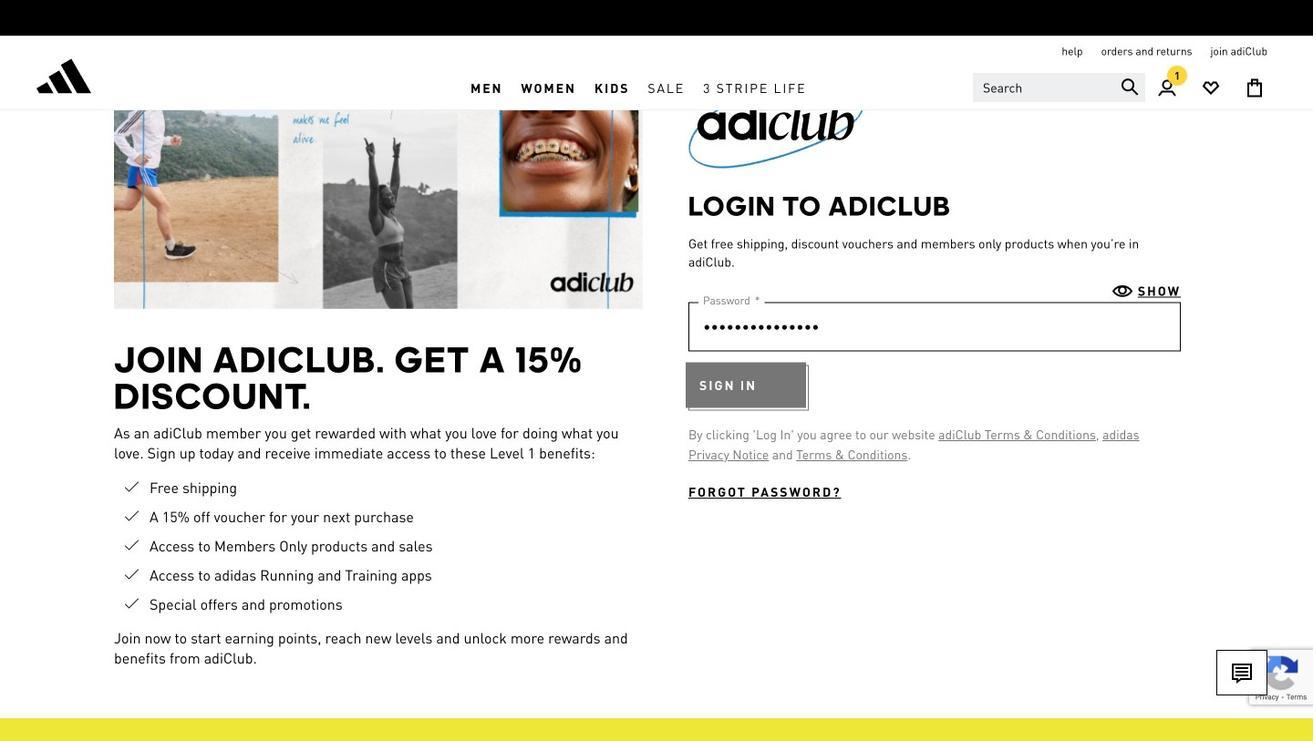 Task type: vqa. For each thing, say whether or not it's contained in the screenshot.
By associated with AGE
no



Task type: locate. For each thing, give the bounding box(es) containing it.
top image image
[[670, 57, 882, 169]]

main navigation element
[[313, 67, 964, 109]]

adiclub account portal teaser image
[[114, 57, 643, 309]]



Task type: describe. For each thing, give the bounding box(es) containing it.
Password password field
[[689, 302, 1181, 351]]

Search field
[[973, 73, 1145, 102]]



